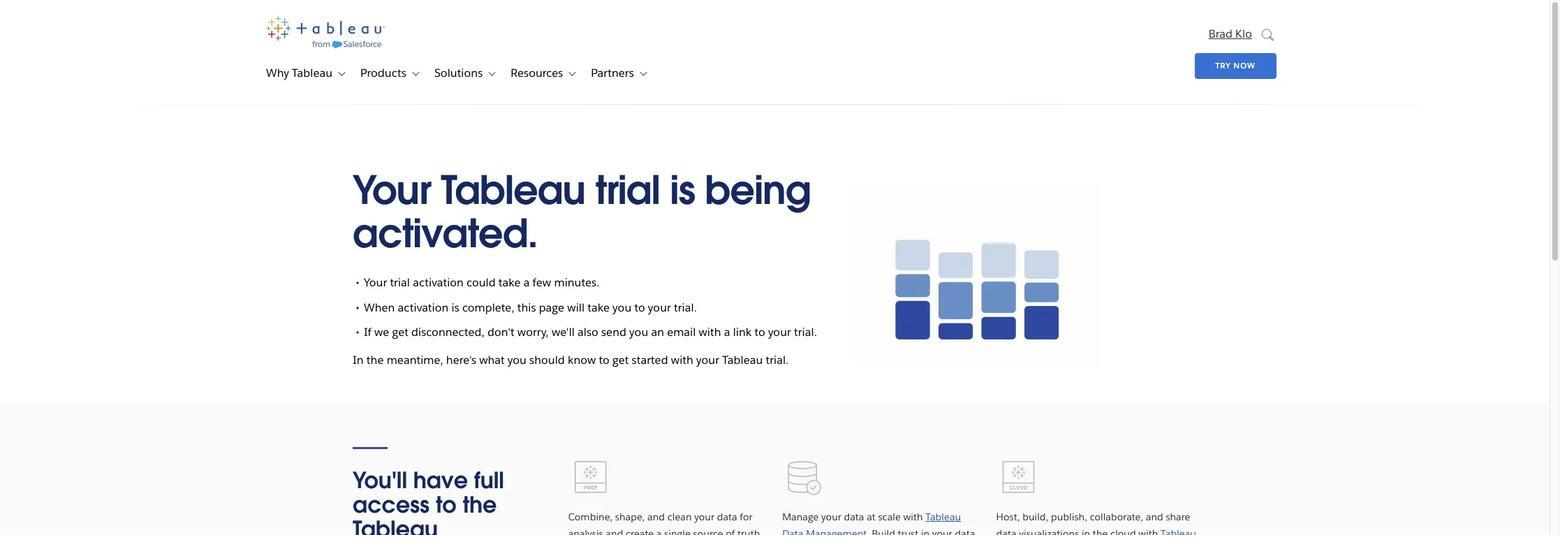 Task type: locate. For each thing, give the bounding box(es) containing it.
could
[[467, 276, 496, 290]]

minutes.
[[554, 276, 600, 290]]

your inside your tableau trial is being activated.
[[353, 165, 431, 215]]

data
[[783, 527, 804, 535]]

resources
[[511, 66, 563, 80]]

2 horizontal spatial a
[[724, 325, 730, 339]]

your up management
[[822, 511, 842, 523]]

1 horizontal spatial take
[[588, 300, 610, 315]]

activation up disconnected,
[[398, 300, 449, 315]]

with
[[699, 325, 721, 339], [671, 353, 694, 367], [904, 511, 923, 523], [1139, 527, 1159, 535]]

menu toggle image
[[335, 67, 347, 80], [409, 67, 421, 80], [485, 67, 498, 80], [565, 67, 578, 80], [636, 67, 649, 80]]

host, build, publish, collaborate, and share data visualizations in the cloud with
[[997, 511, 1191, 535]]

access
[[353, 490, 430, 519]]

if we get disconnected, don't worry, we'll also send you an email with a link to your trial.
[[364, 325, 817, 339]]

data management image
[[783, 455, 827, 500]]

manage your data at scale with
[[783, 511, 926, 523]]

take right will
[[588, 300, 610, 315]]

2 vertical spatial a
[[657, 527, 662, 535]]

a inside combine, shape, and clean your data for analysis and create a single source of trut
[[657, 527, 662, 535]]

and
[[648, 511, 665, 523], [1146, 511, 1164, 523], [606, 527, 623, 535]]

0 horizontal spatial take
[[499, 276, 521, 290]]

the inside you'll have full access to the table
[[463, 490, 497, 519]]

1 vertical spatial activation
[[398, 300, 449, 315]]

0 horizontal spatial data
[[717, 511, 738, 523]]

your up source
[[695, 511, 715, 523]]

1 horizontal spatial trial.
[[766, 353, 789, 367]]

combine, shape, and clean your data for analysis and create a single source of trut
[[568, 511, 760, 535]]

share
[[1166, 511, 1191, 523]]

get
[[392, 325, 409, 339], [613, 353, 629, 367]]

in
[[353, 353, 364, 367]]

data down host,
[[997, 527, 1017, 535]]

cloud
[[1111, 527, 1136, 535]]

solutions
[[434, 66, 483, 80]]

you left an on the left bottom of page
[[630, 325, 649, 339]]

0 vertical spatial your
[[353, 165, 431, 215]]

solutions link
[[423, 60, 483, 87]]

you
[[613, 300, 632, 315], [630, 325, 649, 339], [508, 353, 527, 367]]

email
[[667, 325, 696, 339]]

your up an on the left bottom of page
[[648, 300, 671, 315]]

started
[[632, 353, 668, 367]]

2 horizontal spatial and
[[1146, 511, 1164, 523]]

trial
[[595, 165, 660, 215], [390, 276, 410, 290]]

and down shape,
[[606, 527, 623, 535]]

why tableau
[[266, 66, 333, 80]]

host,
[[997, 511, 1020, 523]]

0 horizontal spatial is
[[452, 300, 460, 315]]

1 horizontal spatial get
[[613, 353, 629, 367]]

create
[[626, 527, 654, 535]]

trial.
[[674, 300, 697, 315], [794, 325, 817, 339], [766, 353, 789, 367]]

why tableau link
[[255, 60, 333, 87]]

0 horizontal spatial get
[[392, 325, 409, 339]]

0 vertical spatial a
[[524, 276, 530, 290]]

brad klo navigation
[[1078, 20, 1277, 82]]

data
[[717, 511, 738, 523], [844, 511, 865, 523], [997, 527, 1017, 535]]

tableau
[[292, 66, 333, 80], [441, 165, 585, 215], [723, 353, 763, 367], [926, 511, 961, 523]]

3 menu toggle image from the left
[[485, 67, 498, 80]]

menu toggle image right the partners
[[636, 67, 649, 80]]

4 menu toggle image from the left
[[565, 67, 578, 80]]

1 vertical spatial is
[[452, 300, 460, 315]]

to left full
[[436, 490, 457, 519]]

data left at
[[844, 511, 865, 523]]

you up the send
[[613, 300, 632, 315]]

2 horizontal spatial trial.
[[794, 325, 817, 339]]

1 horizontal spatial trial
[[595, 165, 660, 215]]

your right link
[[768, 325, 791, 339]]

you'll
[[353, 466, 407, 494]]

menu toggle image right resources
[[565, 67, 578, 80]]

a left the single
[[657, 527, 662, 535]]

at
[[867, 511, 876, 523]]

2 horizontal spatial data
[[997, 527, 1017, 535]]

2 vertical spatial the
[[1093, 527, 1108, 535]]

menu toggle image left products link
[[335, 67, 347, 80]]

1 horizontal spatial is
[[670, 165, 695, 215]]

know
[[568, 353, 596, 367]]

menu toggle image right products
[[409, 67, 421, 80]]

2 menu toggle image from the left
[[409, 67, 421, 80]]

1 vertical spatial the
[[463, 490, 497, 519]]

you right what
[[508, 353, 527, 367]]

if
[[364, 325, 372, 339]]

0 vertical spatial is
[[670, 165, 695, 215]]

we
[[374, 325, 389, 339]]

tableau data management
[[783, 511, 961, 535]]

also
[[578, 325, 599, 339]]

worry,
[[518, 325, 549, 339]]

single
[[664, 527, 691, 535]]

0 horizontal spatial trial.
[[674, 300, 697, 315]]

brad
[[1209, 26, 1233, 41]]

1 horizontal spatial a
[[657, 527, 662, 535]]

1 horizontal spatial data
[[844, 511, 865, 523]]

you'll have full access to the table
[[353, 466, 504, 535]]

brad klo
[[1209, 26, 1253, 41]]

your right started
[[697, 353, 720, 367]]

1 horizontal spatial the
[[463, 490, 497, 519]]

take right the could
[[499, 276, 521, 290]]

now
[[1234, 61, 1256, 71]]

menu toggle image for partners
[[636, 67, 649, 80]]

klo
[[1236, 26, 1253, 41]]

and inside host, build, publish, collaborate, and share data visualizations in the cloud with
[[1146, 511, 1164, 523]]

1 menu toggle image from the left
[[335, 67, 347, 80]]

with right the cloud
[[1139, 527, 1159, 535]]

with right email
[[699, 325, 721, 339]]

activation
[[413, 276, 464, 290], [398, 300, 449, 315]]

menu toggle image for why tableau
[[335, 67, 347, 80]]

in the meantime, here's what you should know to get started with your tableau trial.
[[353, 353, 789, 367]]

in
[[1082, 527, 1091, 535]]

a
[[524, 276, 530, 290], [724, 325, 730, 339], [657, 527, 662, 535]]

when
[[364, 300, 395, 315]]

an
[[651, 325, 664, 339]]

menu toggle image for solutions
[[485, 67, 498, 80]]

1 vertical spatial your
[[364, 276, 387, 290]]

manage
[[783, 511, 819, 523]]

products link
[[349, 60, 407, 87]]

take
[[499, 276, 521, 290], [588, 300, 610, 315]]

and up create
[[648, 511, 665, 523]]

is inside your tableau trial is being activated.
[[670, 165, 695, 215]]

scale
[[878, 511, 901, 523]]

build,
[[1023, 511, 1049, 523]]

2 vertical spatial trial.
[[766, 353, 789, 367]]

and left share
[[1146, 511, 1164, 523]]

tableau, from salesforce image
[[266, 16, 385, 48]]

is
[[670, 165, 695, 215], [452, 300, 460, 315]]

get right we
[[392, 325, 409, 339]]

your for your tableau trial is being activated.
[[353, 165, 431, 215]]

1 vertical spatial you
[[630, 325, 649, 339]]

1 vertical spatial trial.
[[794, 325, 817, 339]]

your
[[353, 165, 431, 215], [364, 276, 387, 290]]

menu toggle image right solutions
[[485, 67, 498, 80]]

your inside combine, shape, and clean your data for analysis and create a single source of trut
[[695, 511, 715, 523]]

data up of
[[717, 511, 738, 523]]

activation left the could
[[413, 276, 464, 290]]

to
[[635, 300, 645, 315], [755, 325, 766, 339], [599, 353, 610, 367], [436, 490, 457, 519]]

5 menu toggle image from the left
[[636, 67, 649, 80]]

get down the send
[[613, 353, 629, 367]]

a left 'few'
[[524, 276, 530, 290]]

2 horizontal spatial the
[[1093, 527, 1108, 535]]

0 vertical spatial take
[[499, 276, 521, 290]]

1 vertical spatial a
[[724, 325, 730, 339]]

2 vertical spatial you
[[508, 353, 527, 367]]

your
[[648, 300, 671, 315], [768, 325, 791, 339], [697, 353, 720, 367], [695, 511, 715, 523], [822, 511, 842, 523]]

0 vertical spatial trial
[[595, 165, 660, 215]]

0 horizontal spatial trial
[[390, 276, 410, 290]]

don't
[[488, 325, 515, 339]]

what
[[479, 353, 505, 367]]

data inside host, build, publish, collaborate, and share data visualizations in the cloud with
[[997, 527, 1017, 535]]

0 vertical spatial the
[[367, 353, 384, 367]]

tableau data management link
[[783, 511, 961, 535]]

of
[[726, 527, 735, 535]]

a left link
[[724, 325, 730, 339]]

the
[[367, 353, 384, 367], [463, 490, 497, 519], [1093, 527, 1108, 535]]

for
[[740, 511, 753, 523]]

your trial activation could take a few minutes.
[[364, 276, 600, 290]]



Task type: describe. For each thing, give the bounding box(es) containing it.
should
[[530, 353, 565, 367]]

your for your trial activation could take a few minutes.
[[364, 276, 387, 290]]

page
[[539, 300, 565, 315]]

with down email
[[671, 353, 694, 367]]

disconnected,
[[412, 325, 485, 339]]

to inside you'll have full access to the table
[[436, 490, 457, 519]]

resources link
[[500, 60, 563, 87]]

0 horizontal spatial a
[[524, 276, 530, 290]]

link
[[733, 325, 752, 339]]

tableau inside why tableau link
[[292, 66, 333, 80]]

main element
[[234, 0, 1317, 104]]

why
[[266, 66, 289, 80]]

full
[[474, 466, 504, 494]]

1 vertical spatial get
[[613, 353, 629, 367]]

products
[[361, 66, 407, 80]]

with right 'scale'
[[904, 511, 923, 523]]

to up started
[[635, 300, 645, 315]]

0 vertical spatial trial.
[[674, 300, 697, 315]]

analysis
[[568, 527, 603, 535]]

this
[[517, 300, 536, 315]]

tableau inside tableau data management
[[926, 511, 961, 523]]

1 vertical spatial trial
[[390, 276, 410, 290]]

try
[[1216, 61, 1232, 71]]

tableau prep image
[[568, 455, 613, 500]]

your tableau trial is being activated.
[[353, 165, 811, 258]]

management
[[806, 527, 867, 535]]

0 horizontal spatial and
[[606, 527, 623, 535]]

with inside host, build, publish, collaborate, and share data visualizations in the cloud with
[[1139, 527, 1159, 535]]

0 vertical spatial get
[[392, 325, 409, 339]]

0 vertical spatial you
[[613, 300, 632, 315]]

to right link
[[755, 325, 766, 339]]

being
[[705, 165, 811, 215]]

visualizations
[[1019, 527, 1080, 535]]

send
[[602, 325, 627, 339]]

activated.
[[353, 208, 538, 258]]

0 horizontal spatial the
[[367, 353, 384, 367]]

publish,
[[1051, 511, 1088, 523]]

will
[[567, 300, 585, 315]]

we'll
[[552, 325, 575, 339]]

meantime,
[[387, 353, 443, 367]]

0 vertical spatial activation
[[413, 276, 464, 290]]

tableau online image
[[997, 455, 1041, 500]]

to right know
[[599, 353, 610, 367]]

combine,
[[568, 511, 613, 523]]

complete,
[[462, 300, 515, 315]]

few
[[533, 276, 551, 290]]

the inside host, build, publish, collaborate, and share data visualizations in the cloud with
[[1093, 527, 1108, 535]]

shape,
[[615, 511, 645, 523]]

partners link
[[580, 60, 634, 87]]

brad klo link
[[1209, 20, 1253, 41]]

here's
[[446, 353, 477, 367]]

source
[[693, 527, 723, 535]]

1 vertical spatial take
[[588, 300, 610, 315]]

when activation is complete, this page will take you to your trial.
[[364, 300, 697, 315]]

have
[[413, 466, 468, 494]]

clean
[[668, 511, 692, 523]]

tableau inside your tableau trial is being activated.
[[441, 165, 585, 215]]

try now link
[[1195, 53, 1277, 79]]

1 horizontal spatial and
[[648, 511, 665, 523]]

menu toggle image for products
[[409, 67, 421, 80]]

try now
[[1216, 61, 1256, 71]]

data inside combine, shape, and clean your data for analysis and create a single source of trut
[[717, 511, 738, 523]]

partners
[[591, 66, 634, 80]]

collaborate,
[[1090, 511, 1144, 523]]

trial inside your tableau trial is being activated.
[[595, 165, 660, 215]]

menu toggle image for resources
[[565, 67, 578, 80]]



Task type: vqa. For each thing, say whether or not it's contained in the screenshot.
First Name the Name
no



